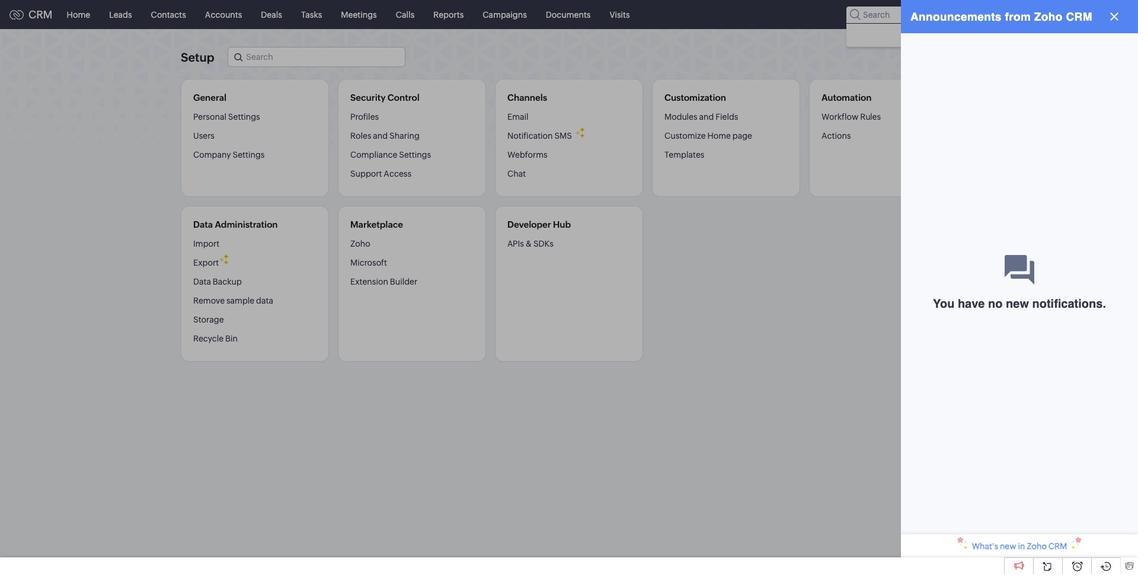 Task type: vqa. For each thing, say whether or not it's contained in the screenshot.
middle Zoho
yes



Task type: describe. For each thing, give the bounding box(es) containing it.
customize home page
[[665, 131, 753, 141]]

developer hub
[[508, 219, 571, 230]]

tasks link
[[292, 0, 332, 29]]

fields
[[716, 112, 739, 122]]

home inside customize home page link
[[708, 131, 731, 141]]

webforms link
[[508, 145, 548, 164]]

setup
[[181, 50, 214, 64]]

modules
[[665, 112, 698, 122]]

storage
[[193, 315, 224, 324]]

logo image
[[9, 10, 24, 19]]

leads
[[109, 10, 132, 19]]

extension
[[351, 277, 388, 286]]

automation
[[822, 93, 872, 103]]

microsoft
[[351, 258, 387, 267]]

search across zoho link
[[906, 28, 992, 41]]

data for data backup
[[193, 277, 211, 286]]

personal
[[193, 112, 227, 122]]

company
[[193, 150, 231, 160]]

actions
[[822, 131, 851, 141]]

personal settings
[[193, 112, 260, 122]]

zoho link
[[351, 238, 370, 253]]

0 horizontal spatial zoho
[[351, 239, 370, 248]]

and for roles
[[373, 131, 388, 141]]

documents
[[546, 10, 591, 19]]

notification sms
[[508, 131, 572, 141]]

actions link
[[822, 126, 851, 145]]

calls link
[[387, 0, 424, 29]]

reports link
[[424, 0, 473, 29]]

settings for security control
[[399, 150, 431, 160]]

users
[[193, 131, 215, 141]]

marketplace
[[351, 219, 403, 230]]

webforms
[[508, 150, 548, 160]]

remove sample data link
[[193, 291, 273, 310]]

documents link
[[537, 0, 600, 29]]

crm inside what's new in zoho crm link
[[1049, 541, 1068, 551]]

visits
[[610, 10, 630, 19]]

deals
[[261, 10, 282, 19]]

home link
[[57, 0, 100, 29]]

support
[[351, 169, 382, 179]]

tasks
[[301, 10, 322, 19]]

remove sample data
[[193, 296, 273, 305]]

search
[[908, 30, 933, 39]]

apis & sdks
[[508, 239, 554, 248]]

settings for general
[[233, 150, 265, 160]]

across
[[935, 30, 958, 39]]

company settings
[[193, 150, 265, 160]]

new
[[1000, 541, 1017, 551]]

general
[[193, 93, 227, 103]]

data
[[256, 296, 273, 305]]

modules and fields
[[665, 112, 739, 122]]

in
[[1019, 541, 1026, 551]]

sdks
[[534, 239, 554, 248]]

reports
[[434, 10, 464, 19]]

settings right personal on the left of the page
[[228, 112, 260, 122]]

data for data administration
[[193, 219, 213, 230]]

chat
[[508, 169, 526, 179]]

export
[[193, 258, 219, 267]]

2 vertical spatial zoho
[[1027, 541, 1047, 551]]

notification sms link
[[508, 126, 572, 145]]

accounts
[[205, 10, 242, 19]]

import link
[[193, 238, 220, 253]]

what's new in zoho crm link
[[901, 534, 1139, 557]]

apis
[[508, 239, 524, 248]]

administration
[[215, 219, 278, 230]]

meetings
[[341, 10, 377, 19]]

sharing
[[390, 131, 420, 141]]

users link
[[193, 126, 215, 145]]

workflow
[[822, 112, 859, 122]]

sms
[[555, 131, 572, 141]]

developer
[[508, 219, 551, 230]]

channels
[[508, 93, 548, 103]]

storage link
[[193, 310, 224, 329]]

deals link
[[252, 0, 292, 29]]

support access
[[351, 169, 412, 179]]

access
[[384, 169, 412, 179]]

builder
[[390, 277, 418, 286]]

&
[[526, 239, 532, 248]]



Task type: locate. For each thing, give the bounding box(es) containing it.
home left 'leads' on the left
[[67, 10, 90, 19]]

0 vertical spatial zoho
[[959, 30, 978, 39]]

2 data from the top
[[193, 277, 211, 286]]

page
[[733, 131, 753, 141]]

1 vertical spatial crm
[[1049, 541, 1068, 551]]

customize home page link
[[665, 126, 753, 145]]

1 vertical spatial zoho
[[351, 239, 370, 248]]

profiles
[[351, 112, 379, 122]]

security control
[[351, 93, 420, 103]]

data backup
[[193, 277, 242, 286]]

visits link
[[600, 0, 640, 29]]

templates
[[665, 150, 705, 160]]

zoho right across
[[959, 30, 978, 39]]

calls
[[396, 10, 415, 19]]

data down export
[[193, 277, 211, 286]]

and for modules
[[700, 112, 714, 122]]

roles and sharing
[[351, 131, 420, 141]]

export link
[[193, 253, 219, 272]]

what's
[[972, 541, 999, 551]]

and
[[700, 112, 714, 122], [373, 131, 388, 141]]

templates link
[[665, 145, 705, 164]]

0 horizontal spatial home
[[67, 10, 90, 19]]

microsoft link
[[351, 253, 387, 272]]

0 vertical spatial home
[[67, 10, 90, 19]]

workflow rules link
[[822, 111, 881, 126]]

zoho up microsoft
[[351, 239, 370, 248]]

1 horizontal spatial zoho
[[959, 30, 978, 39]]

sample
[[227, 296, 255, 305]]

contacts link
[[142, 0, 196, 29]]

roles and sharing link
[[351, 126, 420, 145]]

data up import
[[193, 219, 213, 230]]

1 vertical spatial data
[[193, 277, 211, 286]]

support access link
[[351, 164, 412, 183]]

campaigns
[[483, 10, 527, 19]]

what's new in zoho crm
[[972, 541, 1068, 551]]

home down fields
[[708, 131, 731, 141]]

bin
[[225, 334, 238, 343]]

extension builder
[[351, 277, 418, 286]]

and right roles
[[373, 131, 388, 141]]

0 vertical spatial crm
[[28, 8, 53, 21]]

and up "customize home page"
[[700, 112, 714, 122]]

data
[[193, 219, 213, 230], [193, 277, 211, 286]]

settings
[[228, 112, 260, 122], [233, 150, 265, 160], [399, 150, 431, 160]]

profiles link
[[351, 111, 379, 126]]

email link
[[508, 111, 529, 126]]

recycle
[[193, 334, 224, 343]]

zoho right in at bottom
[[1027, 541, 1047, 551]]

company settings link
[[193, 145, 265, 164]]

and inside 'link'
[[700, 112, 714, 122]]

0 horizontal spatial crm
[[28, 8, 53, 21]]

remove
[[193, 296, 225, 305]]

1 data from the top
[[193, 219, 213, 230]]

compliance settings link
[[351, 145, 431, 164]]

notification
[[508, 131, 553, 141]]

meetings link
[[332, 0, 387, 29]]

1 horizontal spatial crm
[[1049, 541, 1068, 551]]

home
[[67, 10, 90, 19], [708, 131, 731, 141]]

email
[[508, 112, 529, 122]]

contacts
[[151, 10, 186, 19]]

compliance
[[351, 150, 398, 160]]

recycle bin
[[193, 334, 238, 343]]

customize
[[665, 131, 706, 141]]

0 vertical spatial and
[[700, 112, 714, 122]]

data administration
[[193, 219, 278, 230]]

0 horizontal spatial and
[[373, 131, 388, 141]]

crm link
[[9, 8, 53, 21]]

home inside 'home' link
[[67, 10, 90, 19]]

settings right company
[[233, 150, 265, 160]]

2 horizontal spatial zoho
[[1027, 541, 1047, 551]]

settings down sharing at left top
[[399, 150, 431, 160]]

apis & sdks link
[[508, 238, 554, 253]]

0 vertical spatial data
[[193, 219, 213, 230]]

1 horizontal spatial and
[[700, 112, 714, 122]]

crm
[[28, 8, 53, 21], [1049, 541, 1068, 551]]

crm right logo
[[28, 8, 53, 21]]

personal settings link
[[193, 111, 260, 126]]

chat link
[[508, 164, 526, 183]]

compliance settings
[[351, 150, 431, 160]]

campaigns link
[[473, 0, 537, 29]]

zoho
[[959, 30, 978, 39], [351, 239, 370, 248], [1027, 541, 1047, 551]]

1 vertical spatial and
[[373, 131, 388, 141]]

accounts link
[[196, 0, 252, 29]]

1 horizontal spatial home
[[708, 131, 731, 141]]

search across zoho
[[908, 30, 978, 39]]

modules and fields link
[[665, 111, 739, 126]]

crm right in at bottom
[[1049, 541, 1068, 551]]

data backup link
[[193, 272, 242, 291]]

1 vertical spatial home
[[708, 131, 731, 141]]

roles
[[351, 131, 372, 141]]



